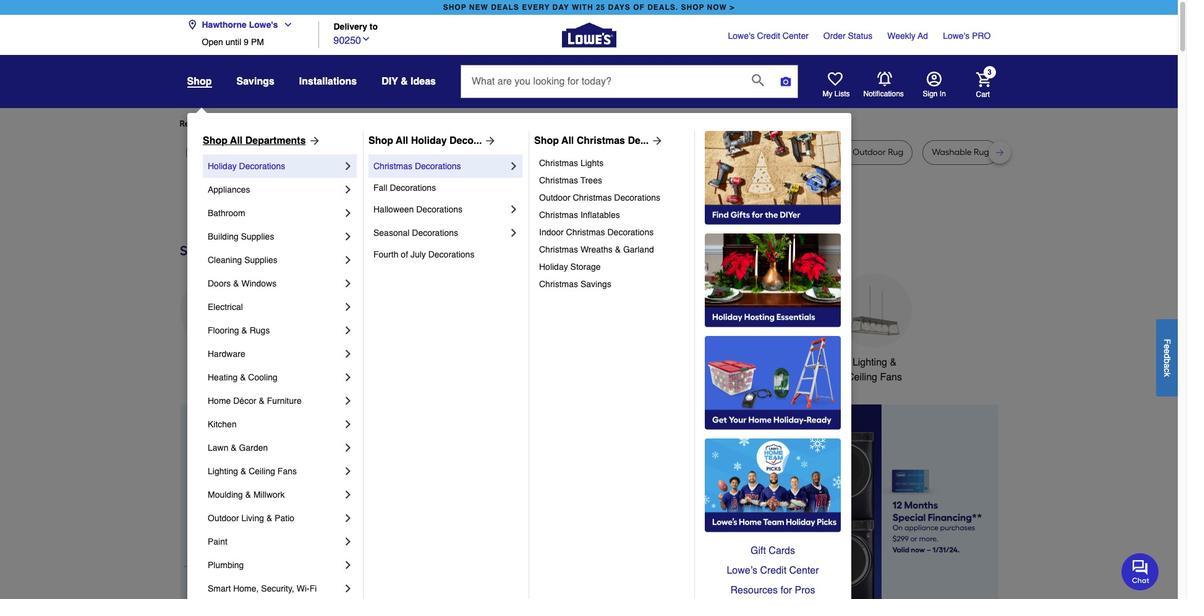 Task type: vqa. For each thing, say whether or not it's contained in the screenshot.
Seasonal
yes



Task type: locate. For each thing, give the bounding box(es) containing it.
0 horizontal spatial you
[[292, 119, 307, 129]]

lowe's credit center link
[[705, 562, 841, 581]]

0 vertical spatial home
[[782, 357, 808, 369]]

you
[[292, 119, 307, 129], [402, 119, 417, 129]]

millwork
[[253, 490, 285, 500]]

0 horizontal spatial shop
[[203, 135, 228, 147]]

0 vertical spatial smart
[[753, 357, 779, 369]]

roth up "christmas trees" link
[[655, 147, 673, 158]]

1 horizontal spatial all
[[396, 135, 408, 147]]

savings down pm
[[237, 76, 274, 87]]

you for recommended searches for you
[[292, 119, 307, 129]]

moulding
[[208, 490, 243, 500]]

delivery
[[334, 22, 367, 32]]

& inside diy & ideas button
[[401, 76, 408, 87]]

&
[[401, 76, 408, 87], [615, 245, 621, 255], [233, 279, 239, 289], [241, 326, 247, 336], [890, 357, 897, 369], [240, 373, 246, 383], [259, 396, 265, 406], [231, 443, 237, 453], [241, 467, 246, 477], [245, 490, 251, 500], [266, 514, 272, 524]]

1 and from the left
[[513, 147, 529, 158]]

1 vertical spatial appliances
[[193, 357, 241, 369]]

savings
[[237, 76, 274, 87], [581, 280, 611, 289]]

1 horizontal spatial washable
[[932, 147, 972, 158]]

0 horizontal spatial lowe's
[[249, 20, 278, 30]]

0 horizontal spatial holiday
[[208, 161, 237, 171]]

1 vertical spatial credit
[[760, 566, 787, 577]]

appliances down 'holiday decorations'
[[208, 185, 250, 195]]

décor
[[233, 396, 256, 406]]

lowe's
[[727, 566, 758, 577]]

outdoor down christmas trees
[[539, 193, 571, 203]]

chevron right image for seasonal decorations
[[508, 227, 520, 239]]

shop up "allen and roth area rug"
[[534, 135, 559, 147]]

credit for lowe's
[[757, 31, 780, 41]]

chevron right image for christmas decorations
[[508, 160, 520, 173]]

ideas
[[411, 76, 436, 87]]

1 horizontal spatial savings
[[581, 280, 611, 289]]

& inside outdoor living & patio link
[[266, 514, 272, 524]]

with
[[572, 3, 593, 12]]

0 horizontal spatial bathroom
[[208, 208, 245, 218]]

1 shop from the left
[[203, 135, 228, 147]]

halloween decorations link
[[374, 198, 508, 221]]

1 vertical spatial lighting & ceiling fans
[[208, 467, 297, 477]]

1 horizontal spatial lowe's
[[728, 31, 755, 41]]

christmas decorations link
[[374, 155, 508, 178]]

you up the shop all holiday deco...
[[402, 119, 417, 129]]

chevron right image for kitchen
[[342, 419, 354, 431]]

holiday for holiday storage
[[539, 262, 568, 272]]

holiday storage link
[[539, 258, 686, 276]]

2 vertical spatial holiday
[[539, 262, 568, 272]]

f
[[1163, 339, 1172, 344]]

2 horizontal spatial holiday
[[539, 262, 568, 272]]

chevron right image for holiday decorations
[[342, 160, 354, 173]]

kitchen for kitchen faucets
[[463, 357, 496, 369]]

of
[[401, 250, 408, 260]]

kitchen inside button
[[463, 357, 496, 369]]

camera image
[[780, 75, 792, 88]]

Search Query text field
[[461, 66, 742, 98]]

1 horizontal spatial shop
[[369, 135, 393, 147]]

christmas lights
[[539, 158, 604, 168]]

washable
[[719, 147, 759, 158], [932, 147, 972, 158]]

all inside shop all departments link
[[230, 135, 243, 147]]

2 arrow right image from the left
[[482, 135, 497, 147]]

arrow right image for shop all departments
[[306, 135, 321, 147]]

chevron right image for flooring & rugs
[[342, 325, 354, 337]]

1 horizontal spatial for
[[389, 119, 400, 129]]

0 vertical spatial appliances
[[208, 185, 250, 195]]

christmas down the "christmas inflatables"
[[566, 228, 605, 237]]

2 horizontal spatial lowe's
[[943, 31, 970, 41]]

lowe's wishes you and your family a happy hanukkah. image
[[180, 197, 998, 228]]

0 horizontal spatial lighting
[[208, 467, 238, 477]]

1 all from the left
[[230, 135, 243, 147]]

arrow right image inside shop all departments link
[[306, 135, 321, 147]]

fans
[[880, 372, 902, 383], [278, 467, 297, 477]]

& inside christmas wreaths & garland link
[[615, 245, 621, 255]]

supplies up cleaning supplies on the left
[[241, 232, 274, 242]]

moulding & millwork link
[[208, 484, 342, 507]]

holiday up christmas savings
[[539, 262, 568, 272]]

0 vertical spatial outdoor
[[539, 193, 571, 203]]

1 horizontal spatial ceiling
[[847, 372, 877, 383]]

all inside shop all christmas de... link
[[562, 135, 574, 147]]

1 vertical spatial outdoor
[[208, 514, 239, 524]]

shop left new
[[443, 3, 467, 12]]

gift cards
[[751, 546, 795, 557]]

7 rug from the left
[[781, 147, 797, 158]]

1 allen from the left
[[491, 147, 510, 158]]

credit up search icon
[[757, 31, 780, 41]]

lowe's left pro
[[943, 31, 970, 41]]

1 horizontal spatial you
[[402, 119, 417, 129]]

1 vertical spatial ceiling
[[249, 467, 275, 477]]

3 all from the left
[[562, 135, 574, 147]]

christmas down holiday storage
[[539, 280, 578, 289]]

arrow right image inside the shop all holiday deco... link
[[482, 135, 497, 147]]

chevron right image for lighting & ceiling fans
[[342, 466, 354, 478]]

in
[[940, 90, 946, 98]]

for left pros at the right bottom
[[781, 586, 792, 597]]

cart
[[976, 90, 990, 99]]

allen right the desk on the top of the page
[[491, 147, 510, 158]]

& inside lighting & ceiling fans
[[890, 357, 897, 369]]

christmas down furniture
[[374, 161, 412, 171]]

None search field
[[461, 65, 798, 110]]

0 vertical spatial kitchen
[[463, 357, 496, 369]]

& inside the "home décor & furniture" link
[[259, 396, 265, 406]]

2 horizontal spatial area
[[761, 147, 779, 158]]

smart home
[[753, 357, 808, 369]]

0 horizontal spatial savings
[[237, 76, 274, 87]]

shop up 5x8
[[203, 135, 228, 147]]

1 horizontal spatial allen
[[615, 147, 635, 158]]

christmas wreaths & garland
[[539, 245, 654, 255]]

1 vertical spatial lighting
[[208, 467, 238, 477]]

supplies for building supplies
[[241, 232, 274, 242]]

0 horizontal spatial and
[[513, 147, 529, 158]]

lowe's home team holiday picks. image
[[705, 439, 841, 533]]

shop
[[443, 3, 467, 12], [681, 3, 705, 12]]

decorations down fall decorations link
[[416, 205, 463, 215]]

1 area from the left
[[316, 147, 335, 158]]

credit
[[757, 31, 780, 41], [760, 566, 787, 577]]

1 vertical spatial arrow right image
[[976, 513, 988, 526]]

all up furniture
[[396, 135, 408, 147]]

0 horizontal spatial kitchen
[[208, 420, 237, 430]]

e up d
[[1163, 344, 1172, 349]]

christmas down christmas lights
[[539, 176, 578, 186]]

arrow right image down more
[[306, 135, 321, 147]]

1 vertical spatial holiday
[[208, 161, 237, 171]]

order status
[[824, 31, 873, 41]]

roth up christmas lights
[[531, 147, 549, 158]]

savings down storage
[[581, 280, 611, 289]]

shop all christmas de... link
[[534, 134, 664, 148]]

christmas for christmas trees
[[539, 176, 578, 186]]

more suggestions for you
[[317, 119, 417, 129]]

christmas up indoor on the top left of the page
[[539, 210, 578, 220]]

2 and from the left
[[637, 147, 653, 158]]

2 roth from the left
[[655, 147, 673, 158]]

1 horizontal spatial kitchen
[[463, 357, 496, 369]]

1 arrow right image from the left
[[306, 135, 321, 147]]

1 horizontal spatial fans
[[880, 372, 902, 383]]

status
[[848, 31, 873, 41]]

lighting inside lighting & ceiling fans
[[853, 357, 887, 369]]

1 horizontal spatial bathroom
[[665, 357, 708, 369]]

2 horizontal spatial shop
[[534, 135, 559, 147]]

1 vertical spatial fans
[[278, 467, 297, 477]]

3 shop from the left
[[534, 135, 559, 147]]

for up departments
[[279, 119, 290, 129]]

chevron right image for doors & windows
[[342, 278, 354, 290]]

christmas for christmas wreaths & garland
[[539, 245, 578, 255]]

kitchen link
[[208, 413, 342, 437]]

1 horizontal spatial arrow right image
[[482, 135, 497, 147]]

1 vertical spatial savings
[[581, 280, 611, 289]]

1 vertical spatial kitchen
[[208, 420, 237, 430]]

hardware link
[[208, 343, 342, 366]]

ceiling inside button
[[847, 372, 877, 383]]

fall decorations
[[374, 183, 436, 193]]

chevron right image for moulding & millwork
[[342, 489, 354, 502]]

0 vertical spatial credit
[[757, 31, 780, 41]]

for for searches
[[279, 119, 290, 129]]

chevron right image for appliances
[[342, 184, 354, 196]]

lowe's up pm
[[249, 20, 278, 30]]

1 vertical spatial bathroom
[[665, 357, 708, 369]]

0 vertical spatial center
[[783, 31, 809, 41]]

outdoor down moulding
[[208, 514, 239, 524]]

1 washable from the left
[[719, 147, 759, 158]]

outdoor
[[539, 193, 571, 203], [208, 514, 239, 524]]

arrow right image
[[306, 135, 321, 147], [482, 135, 497, 147]]

chevron right image
[[342, 160, 354, 173], [508, 203, 520, 216], [342, 231, 354, 243], [342, 278, 354, 290], [342, 325, 354, 337], [342, 348, 354, 361], [342, 395, 354, 408], [342, 442, 354, 455], [342, 466, 354, 478], [342, 489, 354, 502], [342, 513, 354, 525], [342, 536, 354, 549], [342, 560, 354, 572], [342, 583, 354, 596]]

arrow right image right the desk on the top of the page
[[482, 135, 497, 147]]

0 vertical spatial lighting
[[853, 357, 887, 369]]

0 vertical spatial fans
[[880, 372, 902, 383]]

decorations up "garland"
[[608, 228, 654, 237]]

2 shop from the left
[[369, 135, 393, 147]]

2 washable from the left
[[932, 147, 972, 158]]

and for allen and roth rug
[[637, 147, 653, 158]]

allen for allen and roth area rug
[[491, 147, 510, 158]]

0 horizontal spatial washable
[[719, 147, 759, 158]]

open until 9 pm
[[202, 37, 264, 47]]

lowe's down >
[[728, 31, 755, 41]]

savings button
[[237, 70, 274, 93]]

diy
[[382, 76, 398, 87]]

resources for pros link
[[705, 581, 841, 600]]

all up christmas lights
[[562, 135, 574, 147]]

decorations down halloween decorations link on the left of page
[[412, 228, 458, 238]]

0 horizontal spatial lighting & ceiling fans
[[208, 467, 297, 477]]

lowe's home improvement cart image
[[976, 72, 991, 87]]

1 horizontal spatial lighting & ceiling fans
[[847, 357, 902, 383]]

paint link
[[208, 531, 342, 554]]

search image
[[752, 74, 764, 86]]

e up b
[[1163, 349, 1172, 354]]

roth
[[531, 147, 549, 158], [655, 147, 673, 158]]

garden
[[239, 443, 268, 453]]

chevron right image for halloween decorations
[[508, 203, 520, 216]]

chat invite button image
[[1122, 553, 1160, 591]]

up to 30 percent off select major appliances. plus, save up to an extra $750 on major appliances. image
[[399, 405, 998, 600]]

holiday down 5x8
[[208, 161, 237, 171]]

0 horizontal spatial arrow right image
[[649, 135, 664, 147]]

seasonal
[[374, 228, 410, 238]]

christmas for christmas inflatables
[[539, 210, 578, 220]]

of
[[633, 3, 645, 12]]

& inside the lawn & garden link
[[231, 443, 237, 453]]

cleaning supplies
[[208, 255, 278, 265]]

christmas up christmas trees
[[539, 158, 578, 168]]

decorations down rug rug
[[239, 161, 285, 171]]

deals.
[[648, 3, 678, 12]]

1 horizontal spatial smart
[[753, 357, 779, 369]]

2 you from the left
[[402, 119, 417, 129]]

0 horizontal spatial shop
[[443, 3, 467, 12]]

0 vertical spatial savings
[[237, 76, 274, 87]]

outdoor living & patio
[[208, 514, 294, 524]]

weekly ad
[[888, 31, 928, 41]]

more suggestions for you link
[[317, 118, 426, 130]]

6 rug from the left
[[675, 147, 690, 158]]

1 horizontal spatial outdoor
[[539, 193, 571, 203]]

appliances
[[208, 185, 250, 195], [193, 357, 241, 369]]

0 horizontal spatial home
[[208, 396, 231, 406]]

security,
[[261, 584, 294, 594]]

1 vertical spatial supplies
[[244, 255, 278, 265]]

all
[[230, 135, 243, 147], [396, 135, 408, 147], [562, 135, 574, 147]]

1 horizontal spatial area
[[551, 147, 569, 158]]

shop all holiday deco...
[[369, 135, 482, 147]]

1 horizontal spatial roth
[[655, 147, 673, 158]]

for up furniture
[[389, 119, 400, 129]]

christmas down trees
[[573, 193, 612, 203]]

chevron right image
[[508, 160, 520, 173], [342, 184, 354, 196], [342, 207, 354, 220], [508, 227, 520, 239], [342, 254, 354, 267], [342, 301, 354, 314], [342, 372, 354, 384], [342, 419, 354, 431]]

center
[[783, 31, 809, 41], [789, 566, 819, 577]]

1 horizontal spatial home
[[782, 357, 808, 369]]

indoor christmas decorations
[[539, 228, 654, 237]]

1 horizontal spatial lighting
[[853, 357, 887, 369]]

holiday hosting essentials. image
[[705, 234, 841, 328]]

ad
[[918, 31, 928, 41]]

0 vertical spatial arrow right image
[[649, 135, 664, 147]]

0 horizontal spatial area
[[316, 147, 335, 158]]

2 allen from the left
[[615, 147, 635, 158]]

supplies up windows
[[244, 255, 278, 265]]

1 vertical spatial smart
[[208, 584, 231, 594]]

now
[[707, 3, 727, 12]]

0 horizontal spatial for
[[279, 119, 290, 129]]

1 shop from the left
[[443, 3, 467, 12]]

0 horizontal spatial arrow right image
[[306, 135, 321, 147]]

holiday up the desk on the top of the page
[[411, 135, 447, 147]]

furniture
[[381, 147, 415, 158]]

cleaning supplies link
[[208, 249, 342, 272]]

home
[[782, 357, 808, 369], [208, 396, 231, 406]]

center up pros at the right bottom
[[789, 566, 819, 577]]

all inside the shop all holiday deco... link
[[396, 135, 408, 147]]

chevron right image for plumbing
[[342, 560, 354, 572]]

0 vertical spatial supplies
[[241, 232, 274, 242]]

allen down the de...
[[615, 147, 635, 158]]

a
[[1163, 364, 1172, 368]]

arrow right image
[[649, 135, 664, 147], [976, 513, 988, 526]]

center left order
[[783, 31, 809, 41]]

resources
[[731, 586, 778, 597]]

you left more
[[292, 119, 307, 129]]

all down recommended searches for you
[[230, 135, 243, 147]]

you for more suggestions for you
[[402, 119, 417, 129]]

location image
[[187, 20, 197, 30]]

shop
[[203, 135, 228, 147], [369, 135, 393, 147], [534, 135, 559, 147]]

smart inside button
[[753, 357, 779, 369]]

25
[[596, 3, 606, 12]]

lawn & garden
[[208, 443, 268, 453]]

1 vertical spatial home
[[208, 396, 231, 406]]

2 horizontal spatial all
[[562, 135, 574, 147]]

0 horizontal spatial roth
[[531, 147, 549, 158]]

kitchen up lawn
[[208, 420, 237, 430]]

doors
[[208, 279, 231, 289]]

2 all from the left
[[396, 135, 408, 147]]

lowe's pro link
[[943, 30, 991, 42]]

0 horizontal spatial ceiling
[[249, 467, 275, 477]]

shop for shop all holiday deco...
[[369, 135, 393, 147]]

holiday storage
[[539, 262, 601, 272]]

0 vertical spatial lighting & ceiling fans
[[847, 357, 902, 383]]

0 vertical spatial ceiling
[[847, 372, 877, 383]]

christmas down indoor on the top left of the page
[[539, 245, 578, 255]]

christmas trees link
[[539, 172, 686, 189]]

hardware
[[208, 349, 245, 359]]

shop new deals every day with 25 days of deals. shop now >
[[443, 3, 735, 12]]

& inside moulding & millwork link
[[245, 490, 251, 500]]

1 horizontal spatial and
[[637, 147, 653, 158]]

departments
[[245, 135, 306, 147]]

washable for washable area rug
[[719, 147, 759, 158]]

shop down more suggestions for you link
[[369, 135, 393, 147]]

christmas for christmas lights
[[539, 158, 578, 168]]

allen and roth rug
[[615, 147, 690, 158]]

lowe's for lowe's credit center
[[728, 31, 755, 41]]

center for lowe's credit center
[[783, 31, 809, 41]]

every
[[522, 3, 550, 12]]

pm
[[251, 37, 264, 47]]

5x8
[[213, 147, 226, 158]]

gift
[[751, 546, 766, 557]]

1 vertical spatial center
[[789, 566, 819, 577]]

area rug
[[316, 147, 352, 158]]

allen and roth area rug
[[491, 147, 587, 158]]

christmas
[[577, 135, 625, 147], [539, 158, 578, 168], [374, 161, 412, 171], [539, 176, 578, 186], [573, 193, 612, 203], [539, 210, 578, 220], [566, 228, 605, 237], [539, 245, 578, 255], [539, 280, 578, 289]]

d
[[1163, 354, 1172, 359]]

lighting
[[853, 357, 887, 369], [208, 467, 238, 477]]

appliances up heating
[[193, 357, 241, 369]]

& inside flooring & rugs link
[[241, 326, 247, 336]]

0 horizontal spatial all
[[230, 135, 243, 147]]

credit up resources for pros link
[[760, 566, 787, 577]]

1 roth from the left
[[531, 147, 549, 158]]

outdoor for outdoor living & patio
[[208, 514, 239, 524]]

1 you from the left
[[292, 119, 307, 129]]

1 horizontal spatial holiday
[[411, 135, 447, 147]]

home,
[[233, 584, 259, 594]]

ceiling
[[847, 372, 877, 383], [249, 467, 275, 477]]

shop left "now"
[[681, 3, 705, 12]]

0 horizontal spatial allen
[[491, 147, 510, 158]]

area
[[316, 147, 335, 158], [551, 147, 569, 158], [761, 147, 779, 158]]

0 horizontal spatial outdoor
[[208, 514, 239, 524]]

1 horizontal spatial shop
[[681, 3, 705, 12]]

shop for shop all departments
[[203, 135, 228, 147]]

0 horizontal spatial smart
[[208, 584, 231, 594]]

desk
[[444, 147, 463, 158]]

indoor
[[539, 228, 564, 237]]

2 horizontal spatial for
[[781, 586, 792, 597]]

4 rug from the left
[[337, 147, 352, 158]]

kitchen left faucets
[[463, 357, 496, 369]]



Task type: describe. For each thing, give the bounding box(es) containing it.
kitchen for kitchen
[[208, 420, 237, 430]]

and for allen and roth area rug
[[513, 147, 529, 158]]

lowe's for lowe's pro
[[943, 31, 970, 41]]

0 vertical spatial bathroom
[[208, 208, 245, 218]]

chevron right image for smart home, security, wi-fi
[[342, 583, 354, 596]]

christmas wreaths & garland link
[[539, 241, 686, 258]]

indoor outdoor rug
[[825, 147, 904, 158]]

washable rug
[[932, 147, 989, 158]]

cooling
[[248, 373, 278, 383]]

living
[[241, 514, 264, 524]]

wi-
[[297, 584, 310, 594]]

2 area from the left
[[551, 147, 569, 158]]

lowe's pro
[[943, 31, 991, 41]]

90250
[[334, 35, 361, 46]]

holiday decorations link
[[208, 155, 342, 178]]

recommended searches for you heading
[[180, 118, 998, 130]]

decorations down the desk on the top of the page
[[415, 161, 461, 171]]

lowe's home improvement logo image
[[562, 8, 616, 62]]

fi
[[310, 584, 317, 594]]

chevron right image for electrical
[[342, 301, 354, 314]]

home décor & furniture
[[208, 396, 302, 406]]

lowe's home improvement account image
[[927, 72, 942, 87]]

5 rug from the left
[[571, 147, 587, 158]]

1 e from the top
[[1163, 344, 1172, 349]]

christmas for christmas decorations
[[374, 161, 412, 171]]

kitchen faucets
[[463, 357, 534, 369]]

christmas down recommended searches for you heading
[[577, 135, 625, 147]]

lighting & ceiling fans inside button
[[847, 357, 902, 383]]

delivery to
[[334, 22, 378, 32]]

bathroom link
[[208, 202, 342, 225]]

chevron right image for cleaning supplies
[[342, 254, 354, 267]]

searches
[[241, 119, 277, 129]]

& inside heating & cooling link
[[240, 373, 246, 383]]

shop new deals every day with 25 days of deals. shop now > link
[[441, 0, 737, 15]]

holiday for holiday decorations
[[208, 161, 237, 171]]

smart for smart home, security, wi-fi
[[208, 584, 231, 594]]

all for departments
[[230, 135, 243, 147]]

lists
[[835, 90, 850, 98]]

f e e d b a c k
[[1163, 339, 1172, 377]]

roth for rug
[[655, 147, 673, 158]]

garland
[[623, 245, 654, 255]]

arrow right image inside shop all christmas de... link
[[649, 135, 664, 147]]

>
[[730, 3, 735, 12]]

smart home button
[[744, 274, 818, 370]]

roth for area
[[531, 147, 549, 158]]

washable for washable rug
[[932, 147, 972, 158]]

indoor
[[825, 147, 851, 158]]

seasonal decorations
[[374, 228, 458, 238]]

seasonal decorations link
[[374, 221, 508, 245]]

new
[[469, 3, 488, 12]]

chevron right image for heating & cooling
[[342, 372, 354, 384]]

inflatables
[[581, 210, 620, 220]]

de...
[[628, 135, 649, 147]]

shop 25 days of deals by category image
[[180, 241, 998, 261]]

shop all christmas de...
[[534, 135, 649, 147]]

lowe's credit center
[[728, 31, 809, 41]]

christmas savings
[[539, 280, 611, 289]]

electrical
[[208, 302, 243, 312]]

lowe's credit center
[[727, 566, 819, 577]]

all for christmas
[[562, 135, 574, 147]]

fans inside lighting & ceiling fans
[[880, 372, 902, 383]]

fourth
[[374, 250, 399, 260]]

lowe's home improvement notification center image
[[877, 72, 892, 86]]

fall decorations link
[[374, 178, 520, 198]]

weekly ad link
[[888, 30, 928, 42]]

0 horizontal spatial fans
[[278, 467, 297, 477]]

christmas inflatables link
[[539, 207, 686, 224]]

shop all holiday deco... link
[[369, 134, 497, 148]]

lowe's inside button
[[249, 20, 278, 30]]

appliances inside button
[[193, 357, 241, 369]]

building
[[208, 232, 239, 242]]

shop button
[[187, 75, 212, 88]]

1 rug from the left
[[195, 147, 211, 158]]

arrow right image for shop all holiday deco...
[[482, 135, 497, 147]]

rugs
[[250, 326, 270, 336]]

& inside lighting & ceiling fans link
[[241, 467, 246, 477]]

supplies for cleaning supplies
[[244, 255, 278, 265]]

more
[[317, 119, 337, 129]]

get your home holiday-ready. image
[[705, 336, 841, 430]]

electrical link
[[208, 296, 342, 319]]

installations
[[299, 76, 357, 87]]

lighting & ceiling fans button
[[838, 274, 912, 385]]

chevron right image for outdoor living & patio
[[342, 513, 354, 525]]

christmas for christmas savings
[[539, 280, 578, 289]]

chevron right image for bathroom
[[342, 207, 354, 220]]

& inside doors & windows link
[[233, 279, 239, 289]]

center for lowe's credit center
[[789, 566, 819, 577]]

9 rug from the left
[[974, 147, 989, 158]]

plumbing link
[[208, 554, 342, 578]]

flooring & rugs
[[208, 326, 270, 336]]

shop for shop all christmas de...
[[534, 135, 559, 147]]

chevron right image for hardware
[[342, 348, 354, 361]]

chevron right image for paint
[[342, 536, 354, 549]]

washable area rug
[[719, 147, 797, 158]]

b
[[1163, 359, 1172, 364]]

bathroom button
[[650, 274, 724, 370]]

christmas savings link
[[539, 276, 686, 293]]

lighting inside lighting & ceiling fans link
[[208, 467, 238, 477]]

christmas lights link
[[539, 155, 686, 172]]

to
[[370, 22, 378, 32]]

cleaning
[[208, 255, 242, 265]]

3
[[988, 68, 992, 77]]

chevron right image for home décor & furniture
[[342, 395, 354, 408]]

25 days of deals. don't miss deals every day. same-day delivery on in-stock orders placed by 2 p m. image
[[180, 405, 379, 600]]

2 e from the top
[[1163, 349, 1172, 354]]

2 shop from the left
[[681, 3, 705, 12]]

heating & cooling
[[208, 373, 278, 383]]

k
[[1163, 373, 1172, 377]]

outdoor living & patio link
[[208, 507, 342, 531]]

hawthorne
[[202, 20, 247, 30]]

home inside button
[[782, 357, 808, 369]]

0 vertical spatial holiday
[[411, 135, 447, 147]]

decorations down seasonal decorations link
[[428, 250, 475, 260]]

open
[[202, 37, 223, 47]]

indoor christmas decorations link
[[539, 224, 686, 241]]

chevron down image
[[278, 20, 293, 30]]

3 rug from the left
[[272, 147, 288, 158]]

outdoor
[[853, 147, 886, 158]]

fall
[[374, 183, 387, 193]]

hawthorne lowe's button
[[187, 12, 298, 37]]

recommended
[[180, 119, 239, 129]]

smart for smart home
[[753, 357, 779, 369]]

resources for pros
[[731, 586, 815, 597]]

outdoor christmas decorations
[[539, 193, 661, 203]]

gift cards link
[[705, 542, 841, 562]]

decorations down christmas decorations
[[390, 183, 436, 193]]

chevron down image
[[361, 34, 371, 44]]

building supplies
[[208, 232, 274, 242]]

doors & windows link
[[208, 272, 342, 296]]

8 rug from the left
[[888, 147, 904, 158]]

1 horizontal spatial arrow right image
[[976, 513, 988, 526]]

days
[[608, 3, 631, 12]]

bathroom inside button
[[665, 357, 708, 369]]

decorations up christmas inflatables link
[[614, 193, 661, 203]]

lowe's home improvement lists image
[[828, 72, 843, 87]]

outdoor for outdoor christmas decorations
[[539, 193, 571, 203]]

chevron right image for building supplies
[[342, 231, 354, 243]]

for for suggestions
[[389, 119, 400, 129]]

2 rug from the left
[[255, 147, 270, 158]]

all for holiday
[[396, 135, 408, 147]]

pro
[[972, 31, 991, 41]]

flooring
[[208, 326, 239, 336]]

lights
[[581, 158, 604, 168]]

suggestions
[[339, 119, 387, 129]]

find gifts for the diyer. image
[[705, 131, 841, 225]]

credit for lowe's
[[760, 566, 787, 577]]

lowe's credit center link
[[728, 30, 809, 42]]

installations button
[[299, 70, 357, 93]]

3 area from the left
[[761, 147, 779, 158]]

chevron right image for lawn & garden
[[342, 442, 354, 455]]

allen for allen and roth rug
[[615, 147, 635, 158]]



